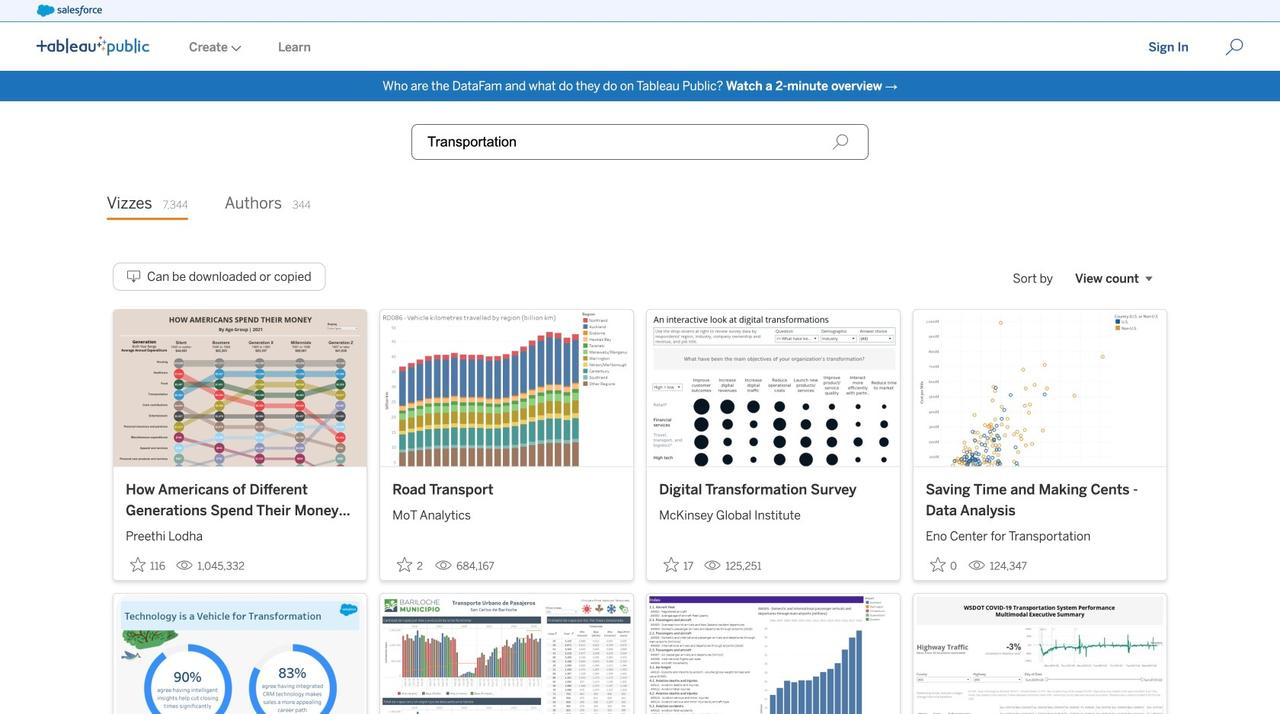 Task type: locate. For each thing, give the bounding box(es) containing it.
go to search image
[[1207, 38, 1262, 56]]

workbook thumbnail image
[[114, 310, 367, 467], [380, 310, 633, 467], [647, 310, 900, 467], [914, 310, 1167, 467], [114, 595, 367, 715], [380, 595, 633, 715], [647, 595, 900, 715], [914, 595, 1167, 715]]

create image
[[228, 45, 242, 51]]

Add Favorite button
[[126, 553, 170, 578], [393, 553, 429, 578], [659, 553, 698, 578], [926, 553, 963, 578]]

logo image
[[37, 36, 149, 56]]

2 horizontal spatial add favorite image
[[931, 558, 946, 573]]

add favorite image
[[397, 558, 412, 573], [664, 558, 679, 573], [931, 558, 946, 573]]

1 horizontal spatial add favorite image
[[664, 558, 679, 573]]

2 add favorite image from the left
[[664, 558, 679, 573]]

Search input field
[[412, 124, 869, 160]]

1 add favorite button from the left
[[126, 553, 170, 578]]

0 horizontal spatial add favorite image
[[397, 558, 412, 573]]



Task type: vqa. For each thing, say whether or not it's contained in the screenshot.
Search icon on the top right of the page
yes



Task type: describe. For each thing, give the bounding box(es) containing it.
3 add favorite image from the left
[[931, 558, 946, 573]]

1 add favorite image from the left
[[397, 558, 412, 573]]

salesforce logo image
[[37, 5, 102, 17]]

4 add favorite button from the left
[[926, 553, 963, 578]]

search image
[[832, 134, 849, 151]]

3 add favorite button from the left
[[659, 553, 698, 578]]

2 add favorite button from the left
[[393, 553, 429, 578]]

add favorite image
[[130, 558, 146, 573]]



